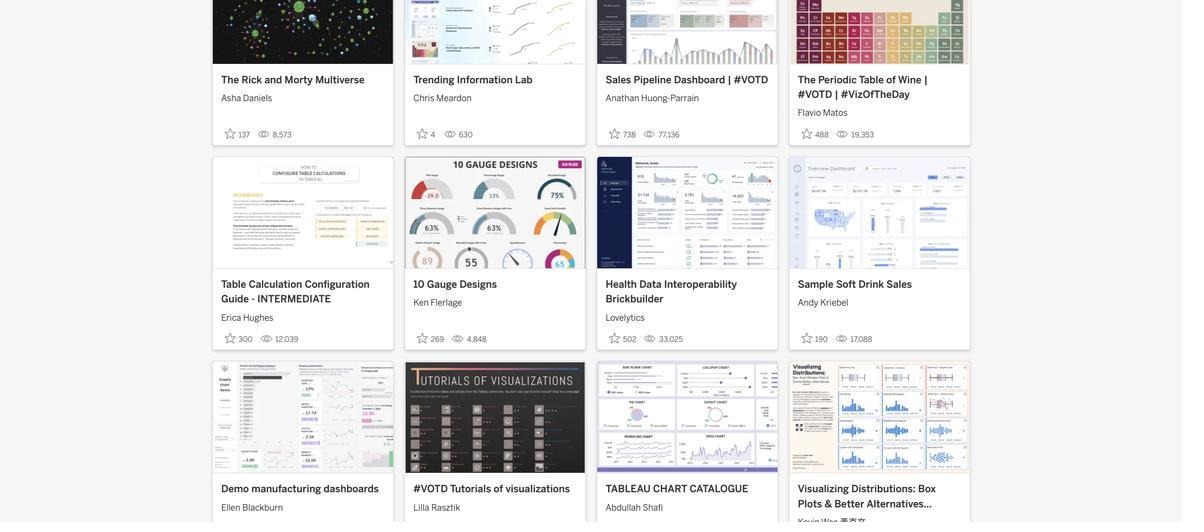 Task type: locate. For each thing, give the bounding box(es) containing it.
sample soft drink sales link
[[798, 278, 961, 293]]

0 horizontal spatial #votd
[[414, 484, 448, 496]]

2 vertical spatial #votd
[[414, 484, 448, 496]]

0 horizontal spatial the
[[221, 74, 239, 86]]

data
[[640, 279, 662, 291]]

add favorite button down chris
[[414, 125, 440, 143]]

of up lilla rasztik link
[[494, 484, 503, 496]]

the rick and morty multiverse link
[[221, 73, 384, 88]]

intermediate
[[258, 294, 331, 306]]

workbook thumbnail image
[[213, 0, 393, 64], [405, 0, 585, 64], [597, 0, 778, 64], [790, 0, 970, 64], [213, 157, 393, 269], [405, 157, 585, 269], [597, 157, 778, 269], [790, 157, 970, 269], [213, 362, 393, 474], [405, 362, 585, 474], [597, 362, 778, 474], [790, 362, 970, 474]]

Add Favorite button
[[414, 125, 440, 143], [798, 125, 832, 143], [221, 330, 256, 348], [414, 330, 448, 348], [798, 330, 832, 348]]

chart
[[653, 484, 688, 496]]

| right the dashboard
[[728, 74, 732, 86]]

| right wine
[[925, 74, 928, 86]]

630
[[459, 130, 473, 140]]

blackburn
[[242, 503, 283, 514]]

lilla rasztik link
[[414, 498, 577, 515]]

tableau chart catalogue
[[606, 484, 749, 496]]

Add Favorite button
[[606, 125, 639, 143]]

1 vertical spatial table
[[221, 279, 246, 291]]

health data interoperability brickbuilder
[[606, 279, 737, 306]]

17,088
[[851, 335, 873, 345]]

periodic
[[819, 74, 857, 86]]

huong-
[[642, 93, 671, 103]]

1 horizontal spatial sales
[[887, 279, 913, 291]]

the left periodic
[[798, 74, 816, 86]]

| down periodic
[[835, 89, 839, 101]]

add favorite button down andy
[[798, 330, 832, 348]]

add favorite button containing 300
[[221, 330, 256, 348]]

of left wine
[[887, 74, 896, 86]]

add favorite button containing 4
[[414, 125, 440, 143]]

4,848
[[467, 335, 487, 345]]

33,025
[[660, 335, 683, 345]]

300
[[239, 335, 253, 345]]

better
[[835, 499, 865, 511]]

269
[[431, 335, 444, 345]]

configuration
[[305, 279, 370, 291]]

add favorite button down flavio
[[798, 125, 832, 143]]

the for the rick and morty multiverse
[[221, 74, 239, 86]]

of
[[887, 74, 896, 86], [494, 484, 503, 496]]

gauge
[[427, 279, 457, 291]]

19,353
[[852, 130, 875, 140]]

ellen blackburn link
[[221, 498, 384, 515]]

table up guide
[[221, 279, 246, 291]]

#votd tutorials of visualizations link
[[414, 483, 577, 498]]

add favorite button containing 488
[[798, 125, 832, 143]]

sample soft drink sales
[[798, 279, 913, 291]]

#votd right the dashboard
[[734, 74, 769, 86]]

catalogue
[[690, 484, 749, 496]]

demo
[[221, 484, 249, 496]]

rick
[[242, 74, 262, 86]]

1 horizontal spatial |
[[835, 89, 839, 101]]

information
[[457, 74, 513, 86]]

the inside the periodic table of wine | #votd | #vizoftheday
[[798, 74, 816, 86]]

1 horizontal spatial #votd
[[734, 74, 769, 86]]

alternatives
[[867, 499, 924, 511]]

10 gauge designs link
[[414, 278, 577, 293]]

Add Favorite button
[[221, 125, 253, 143]]

0 vertical spatial sales
[[606, 74, 632, 86]]

meardon
[[437, 93, 472, 103]]

sales pipeline dashboard | #votd
[[606, 74, 769, 86]]

table inside the periodic table of wine | #votd | #vizoftheday
[[859, 74, 884, 86]]

rasztik
[[432, 503, 460, 514]]

1 horizontal spatial of
[[887, 74, 896, 86]]

sales
[[606, 74, 632, 86], [887, 279, 913, 291]]

kriebel
[[821, 298, 849, 309]]

visualizing
[[798, 484, 849, 496]]

flavio matos
[[798, 108, 848, 118]]

the inside the rick and morty multiverse link
[[221, 74, 239, 86]]

andy kriebel link
[[798, 293, 961, 310]]

sales pipeline dashboard | #votd link
[[606, 73, 769, 88]]

table
[[859, 74, 884, 86], [221, 279, 246, 291]]

1 vertical spatial #votd
[[798, 89, 833, 101]]

#votd
[[734, 74, 769, 86], [798, 89, 833, 101], [414, 484, 448, 496]]

add favorite button containing 269
[[414, 330, 448, 348]]

19,353 views element
[[832, 126, 879, 144]]

workbook thumbnail image for lab
[[405, 0, 585, 64]]

2 the from the left
[[798, 74, 816, 86]]

630 views element
[[440, 126, 477, 144]]

0 horizontal spatial table
[[221, 279, 246, 291]]

0 vertical spatial table
[[859, 74, 884, 86]]

-
[[251, 294, 255, 306]]

workbook thumbnail image for catalogue
[[597, 362, 778, 474]]

guide
[[221, 294, 249, 306]]

soft
[[836, 279, 857, 291]]

brickbuilder
[[606, 294, 664, 306]]

add favorite button for the periodic table of wine | #votd | #vizoftheday
[[798, 125, 832, 143]]

dashboard
[[674, 74, 726, 86]]

table up "#vizoftheday"
[[859, 74, 884, 86]]

1 horizontal spatial table
[[859, 74, 884, 86]]

health data interoperability brickbuilder link
[[606, 278, 769, 308]]

lab
[[515, 74, 533, 86]]

sales up andy kriebel link
[[887, 279, 913, 291]]

77,136
[[659, 130, 680, 140]]

hughes
[[243, 313, 274, 323]]

parrain
[[671, 93, 699, 103]]

0 horizontal spatial of
[[494, 484, 503, 496]]

the up the asha at the left of page
[[221, 74, 239, 86]]

|
[[728, 74, 732, 86], [925, 74, 928, 86], [835, 89, 839, 101]]

add favorite button down the erica
[[221, 330, 256, 348]]

sales up anathan
[[606, 74, 632, 86]]

77,136 views element
[[639, 126, 684, 144]]

add favorite button down ken flerlage
[[414, 330, 448, 348]]

the periodic table of wine | #votd | #vizoftheday
[[798, 74, 928, 101]]

2 horizontal spatial #votd
[[798, 89, 833, 101]]

add favorite button for trending information lab
[[414, 125, 440, 143]]

drink
[[859, 279, 885, 291]]

0 vertical spatial #votd
[[734, 74, 769, 86]]

chris meardon link
[[414, 88, 577, 105]]

box
[[919, 484, 936, 496]]

manufacturing
[[252, 484, 321, 496]]

workbook thumbnail image for table
[[790, 0, 970, 64]]

#votd up flavio
[[798, 89, 833, 101]]

10 gauge designs
[[414, 279, 497, 291]]

1 the from the left
[[221, 74, 239, 86]]

tutorials
[[450, 484, 491, 496]]

flerlage
[[431, 298, 462, 309]]

chris
[[414, 93, 435, 103]]

Add Favorite button
[[606, 330, 640, 348]]

1 horizontal spatial the
[[798, 74, 816, 86]]

the periodic table of wine | #votd | #vizoftheday link
[[798, 73, 961, 103]]

#votd up lilla rasztik in the bottom left of the page
[[414, 484, 448, 496]]

0 vertical spatial of
[[887, 74, 896, 86]]

add favorite button containing 190
[[798, 330, 832, 348]]

738
[[623, 130, 636, 140]]



Task type: vqa. For each thing, say whether or not it's contained in the screenshot.


Task type: describe. For each thing, give the bounding box(es) containing it.
ken
[[414, 298, 429, 309]]

and
[[265, 74, 282, 86]]

add favorite button for table calculation configuration guide - intermediate
[[221, 330, 256, 348]]

demo manufacturing dashboards link
[[221, 483, 384, 498]]

lilla
[[414, 503, 430, 514]]

0 horizontal spatial sales
[[606, 74, 632, 86]]

erica hughes
[[221, 313, 274, 323]]

workbook thumbnail image for configuration
[[213, 157, 393, 269]]

#vizoftheday
[[841, 89, 910, 101]]

of inside the periodic table of wine | #votd | #vizoftheday
[[887, 74, 896, 86]]

chris meardon
[[414, 93, 472, 103]]

workbook thumbnail image for designs
[[405, 157, 585, 269]]

distributions:
[[852, 484, 916, 496]]

#votd inside the periodic table of wine | #votd | #vizoftheday
[[798, 89, 833, 101]]

wine
[[899, 74, 922, 86]]

asha daniels link
[[221, 88, 384, 105]]

abdullah
[[606, 503, 641, 514]]

190
[[816, 335, 828, 345]]

12,039 views element
[[256, 331, 303, 349]]

488
[[816, 130, 829, 140]]

demo manufacturing dashboards
[[221, 484, 379, 496]]

tableau chart catalogue link
[[606, 483, 769, 498]]

&
[[825, 499, 832, 511]]

lovelytics link
[[606, 308, 769, 325]]

ken flerlage link
[[414, 293, 577, 310]]

4,848 views element
[[448, 331, 491, 349]]

asha daniels
[[221, 93, 272, 103]]

sample
[[798, 279, 834, 291]]

workbook thumbnail image for drink
[[790, 157, 970, 269]]

trending information lab
[[414, 74, 533, 86]]

abdullah shafi link
[[606, 498, 769, 515]]

asha
[[221, 93, 241, 103]]

add favorite button for sample soft drink sales
[[798, 330, 832, 348]]

daniels
[[243, 93, 272, 103]]

workbook thumbnail image for dashboards
[[213, 362, 393, 474]]

calculation
[[249, 279, 302, 291]]

visualizing distributions: box plots & better alternatives (#vizoftheday)
[[798, 484, 936, 523]]

8,573 views element
[[253, 126, 296, 144]]

flavio matos link
[[798, 103, 961, 120]]

ellen
[[221, 503, 241, 514]]

morty
[[285, 74, 313, 86]]

workbook thumbnail image for interoperability
[[597, 157, 778, 269]]

plots
[[798, 499, 823, 511]]

17,088 views element
[[832, 331, 877, 349]]

lilla rasztik
[[414, 503, 460, 514]]

ken flerlage
[[414, 298, 462, 309]]

8,573
[[273, 130, 292, 140]]

dashboards
[[324, 484, 379, 496]]

anathan huong-parrain
[[606, 93, 699, 103]]

pipeline
[[634, 74, 672, 86]]

anathan
[[606, 93, 640, 103]]

erica
[[221, 313, 241, 323]]

the rick and morty multiverse
[[221, 74, 365, 86]]

table calculation configuration guide - intermediate link
[[221, 278, 384, 308]]

137
[[239, 130, 250, 140]]

tableau
[[606, 484, 651, 496]]

10
[[414, 279, 425, 291]]

matos
[[823, 108, 848, 118]]

designs
[[460, 279, 497, 291]]

table calculation configuration guide - intermediate
[[221, 279, 370, 306]]

andy kriebel
[[798, 298, 849, 309]]

502
[[623, 335, 637, 345]]

workbook thumbnail image for and
[[213, 0, 393, 64]]

(#vizoftheday)
[[798, 514, 875, 523]]

andy
[[798, 298, 819, 309]]

visualizing distributions: box plots & better alternatives (#vizoftheday) link
[[798, 483, 961, 523]]

flavio
[[798, 108, 822, 118]]

add favorite button for 10 gauge designs
[[414, 330, 448, 348]]

#votd tutorials of visualizations
[[414, 484, 570, 496]]

abdullah shafi
[[606, 503, 663, 514]]

workbook thumbnail image for of
[[405, 362, 585, 474]]

table inside table calculation configuration guide - intermediate
[[221, 279, 246, 291]]

lovelytics
[[606, 313, 645, 323]]

2 horizontal spatial |
[[925, 74, 928, 86]]

1 vertical spatial of
[[494, 484, 503, 496]]

health
[[606, 279, 637, 291]]

4
[[431, 130, 436, 140]]

ellen blackburn
[[221, 503, 283, 514]]

33,025 views element
[[640, 331, 688, 349]]

0 horizontal spatial |
[[728, 74, 732, 86]]

1 vertical spatial sales
[[887, 279, 913, 291]]

anathan huong-parrain link
[[606, 88, 769, 105]]

workbook thumbnail image for dashboard
[[597, 0, 778, 64]]

shafi
[[643, 503, 663, 514]]

multiverse
[[315, 74, 365, 86]]

the for the periodic table of wine | #votd | #vizoftheday
[[798, 74, 816, 86]]

12,039
[[276, 335, 298, 345]]

visualizations
[[506, 484, 570, 496]]



